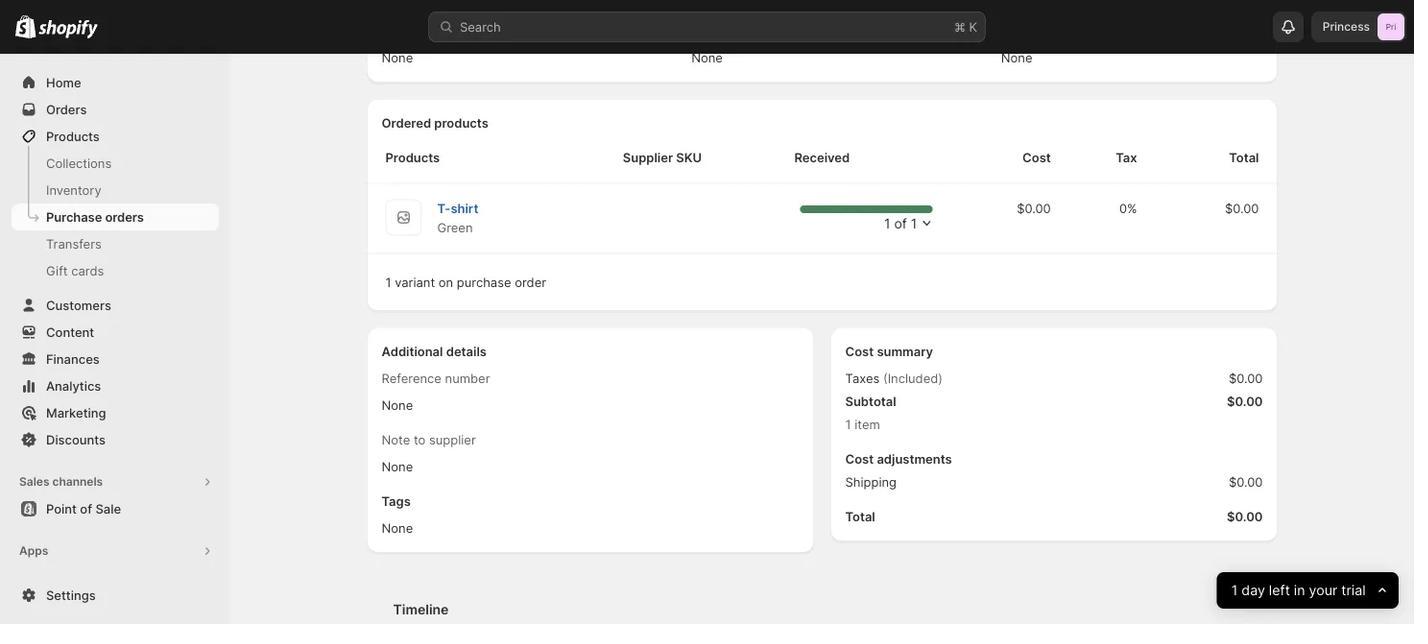 Task type: describe. For each thing, give the bounding box(es) containing it.
orders
[[105, 209, 144, 224]]

$0.00 for total
[[1227, 509, 1263, 524]]

sales
[[19, 475, 49, 489]]

shopify image
[[15, 15, 36, 38]]

t-shirt green
[[437, 201, 479, 235]]

cost for cost adjustments
[[846, 452, 874, 467]]

received
[[795, 150, 850, 165]]

transfers
[[46, 236, 102, 251]]

cost for cost
[[1023, 150, 1051, 165]]

products
[[434, 116, 489, 131]]

sku
[[676, 150, 702, 165]]

transfers link
[[12, 230, 219, 257]]

item
[[855, 417, 880, 432]]

adjustments
[[877, 452, 952, 467]]

taxes (included)
[[846, 371, 943, 386]]

cost summary
[[846, 344, 934, 359]]

1 for 1 day left in your trial
[[1232, 582, 1238, 599]]

purchase orders
[[46, 209, 144, 224]]

none for note to supplier
[[382, 460, 413, 474]]

gift
[[46, 263, 68, 278]]

summary
[[877, 344, 934, 359]]

none for tags
[[382, 521, 413, 536]]

1 for 1 of 1
[[884, 215, 891, 231]]

tax
[[1116, 150, 1138, 165]]

customers
[[46, 298, 111, 313]]

settings
[[46, 588, 96, 603]]

your
[[1310, 582, 1338, 599]]

search
[[460, 19, 501, 34]]

1 for 1 item
[[846, 417, 851, 432]]

none for reference number
[[382, 398, 413, 413]]

left
[[1270, 582, 1291, 599]]

ordered
[[382, 116, 431, 131]]

0%
[[1120, 201, 1138, 216]]

ordered products
[[382, 116, 489, 131]]

point of sale button
[[0, 496, 230, 522]]

sales channels
[[19, 475, 103, 489]]

marketing link
[[12, 399, 219, 426]]

taxes
[[846, 371, 880, 386]]

customers link
[[12, 292, 219, 319]]

shipping carrier
[[692, 24, 785, 38]]

1 item
[[846, 417, 880, 432]]

marketing
[[46, 405, 106, 420]]

$0.00 for shipping
[[1229, 475, 1263, 490]]

of for 1
[[894, 215, 907, 231]]

settings link
[[12, 582, 219, 609]]

day
[[1242, 582, 1266, 599]]

point of sale link
[[12, 496, 219, 522]]

supplier
[[429, 433, 476, 448]]

received products progress bar
[[800, 206, 933, 213]]

note to supplier
[[382, 433, 476, 448]]

1 variant on purchase order
[[386, 275, 546, 290]]

⌘ k
[[955, 19, 978, 34]]

1 day left in your trial
[[1232, 582, 1366, 599]]

collections link
[[12, 150, 219, 177]]

finances link
[[12, 346, 219, 373]]

additional details
[[382, 344, 487, 359]]

princess
[[1323, 20, 1370, 34]]

k
[[969, 19, 978, 34]]

to
[[414, 433, 426, 448]]

orders
[[46, 102, 87, 117]]

estimated arrival
[[382, 24, 480, 38]]

gift cards
[[46, 263, 104, 278]]

sale
[[95, 501, 121, 516]]

note
[[382, 433, 410, 448]]

point
[[46, 501, 77, 516]]

1 vertical spatial products
[[386, 150, 440, 165]]

0 vertical spatial products
[[46, 129, 100, 144]]

products link
[[12, 123, 219, 150]]

shirt
[[451, 201, 479, 216]]

supplier sku
[[623, 150, 702, 165]]

reference number
[[382, 371, 490, 386]]

home link
[[12, 69, 219, 96]]

cards
[[71, 263, 104, 278]]



Task type: vqa. For each thing, say whether or not it's contained in the screenshot.
as
no



Task type: locate. For each thing, give the bounding box(es) containing it.
number
[[445, 371, 490, 386]]

of
[[894, 215, 907, 231], [80, 501, 92, 516]]

$0.00
[[1017, 201, 1051, 216], [1225, 201, 1259, 216], [1229, 371, 1263, 386], [1227, 394, 1263, 409], [1229, 475, 1263, 490], [1227, 509, 1263, 524]]

0 horizontal spatial products
[[46, 129, 100, 144]]

inventory link
[[12, 177, 219, 204]]

apps
[[19, 544, 48, 558]]

1 vertical spatial shipping
[[846, 475, 897, 490]]

0 horizontal spatial shipping
[[692, 24, 743, 38]]

1 vertical spatial of
[[80, 501, 92, 516]]

0 vertical spatial of
[[894, 215, 907, 231]]

shipping
[[692, 24, 743, 38], [846, 475, 897, 490]]

$0.00 for taxes
[[1229, 371, 1263, 386]]

orders link
[[12, 96, 219, 123]]

1 vertical spatial cost
[[846, 344, 874, 359]]

products down ordered
[[386, 150, 440, 165]]

1 for 1 variant on purchase order
[[386, 275, 391, 290]]

princess image
[[1378, 13, 1405, 40]]

gift cards link
[[12, 257, 219, 284]]

channels
[[52, 475, 103, 489]]

0 vertical spatial cost
[[1023, 150, 1051, 165]]

discounts
[[46, 432, 106, 447]]

content
[[46, 325, 94, 339]]

0 horizontal spatial of
[[80, 501, 92, 516]]

2 vertical spatial cost
[[846, 452, 874, 467]]

⌘
[[955, 19, 966, 34]]

of down the received products image
[[894, 215, 907, 231]]

estimated
[[382, 24, 441, 38]]

of left sale
[[80, 501, 92, 516]]

inventory
[[46, 182, 101, 197]]

tags
[[382, 494, 411, 509]]

1
[[884, 215, 891, 231], [911, 215, 917, 231], [386, 275, 391, 290], [846, 417, 851, 432], [1232, 582, 1238, 599]]

green
[[437, 220, 473, 235]]

1 horizontal spatial shipping
[[846, 475, 897, 490]]

1 left item
[[846, 417, 851, 432]]

cost down 1 item
[[846, 452, 874, 467]]

finances
[[46, 351, 100, 366]]

apps button
[[12, 538, 219, 565]]

1 day left in your trial button
[[1217, 572, 1399, 609]]

order
[[515, 275, 546, 290]]

cost for cost summary
[[846, 344, 874, 359]]

1 left variant
[[386, 275, 391, 290]]

none
[[382, 50, 413, 65], [692, 50, 723, 65], [1001, 50, 1033, 65], [382, 398, 413, 413], [382, 460, 413, 474], [382, 521, 413, 536]]

arrival
[[444, 24, 480, 38]]

shipping down cost adjustments
[[846, 475, 897, 490]]

1 horizontal spatial products
[[386, 150, 440, 165]]

of for sale
[[80, 501, 92, 516]]

details
[[446, 344, 487, 359]]

1 horizontal spatial of
[[894, 215, 907, 231]]

cost left "tax"
[[1023, 150, 1051, 165]]

purchase
[[457, 275, 511, 290]]

total
[[1229, 150, 1259, 165], [846, 509, 876, 524]]

analytics link
[[12, 373, 219, 399]]

1 of 1
[[884, 215, 917, 231]]

$0.00 for subtotal
[[1227, 394, 1263, 409]]

content link
[[12, 319, 219, 346]]

of inside button
[[80, 501, 92, 516]]

cost adjustments
[[846, 452, 952, 467]]

supplier
[[623, 150, 673, 165]]

sales channels button
[[12, 469, 219, 496]]

cost up taxes
[[846, 344, 874, 359]]

in
[[1295, 582, 1306, 599]]

1 down received products progress bar
[[884, 215, 891, 231]]

0 vertical spatial total
[[1229, 150, 1259, 165]]

1 down the received products image
[[911, 215, 917, 231]]

analytics
[[46, 378, 101, 393]]

t-
[[437, 201, 451, 216]]

1 vertical spatial total
[[846, 509, 876, 524]]

received products image
[[800, 206, 933, 213]]

purchase orders link
[[12, 204, 219, 230]]

variant
[[395, 275, 435, 290]]

collections
[[46, 156, 112, 170]]

products
[[46, 129, 100, 144], [386, 150, 440, 165]]

0 vertical spatial shipping
[[692, 24, 743, 38]]

(included)
[[883, 371, 943, 386]]

shipping for shipping
[[846, 475, 897, 490]]

reference
[[382, 371, 442, 386]]

shipping left the carrier
[[692, 24, 743, 38]]

on
[[439, 275, 453, 290]]

home
[[46, 75, 81, 90]]

products up collections
[[46, 129, 100, 144]]

shopify image
[[39, 20, 98, 39]]

1 left the day
[[1232, 582, 1238, 599]]

subtotal
[[846, 394, 897, 409]]

additional
[[382, 344, 443, 359]]

timeline
[[393, 601, 449, 617]]

t-shirt link
[[437, 201, 479, 216]]

discounts link
[[12, 426, 219, 453]]

carrier
[[746, 24, 785, 38]]

of inside dropdown button
[[894, 215, 907, 231]]

1 inside "1 day left in your trial" dropdown button
[[1232, 582, 1238, 599]]

0 horizontal spatial total
[[846, 509, 876, 524]]

none for estimated arrival
[[382, 50, 413, 65]]

1 of 1 button
[[795, 205, 937, 233]]

shipping for shipping carrier
[[692, 24, 743, 38]]

trial
[[1342, 582, 1366, 599]]

point of sale
[[46, 501, 121, 516]]

1 horizontal spatial total
[[1229, 150, 1259, 165]]



